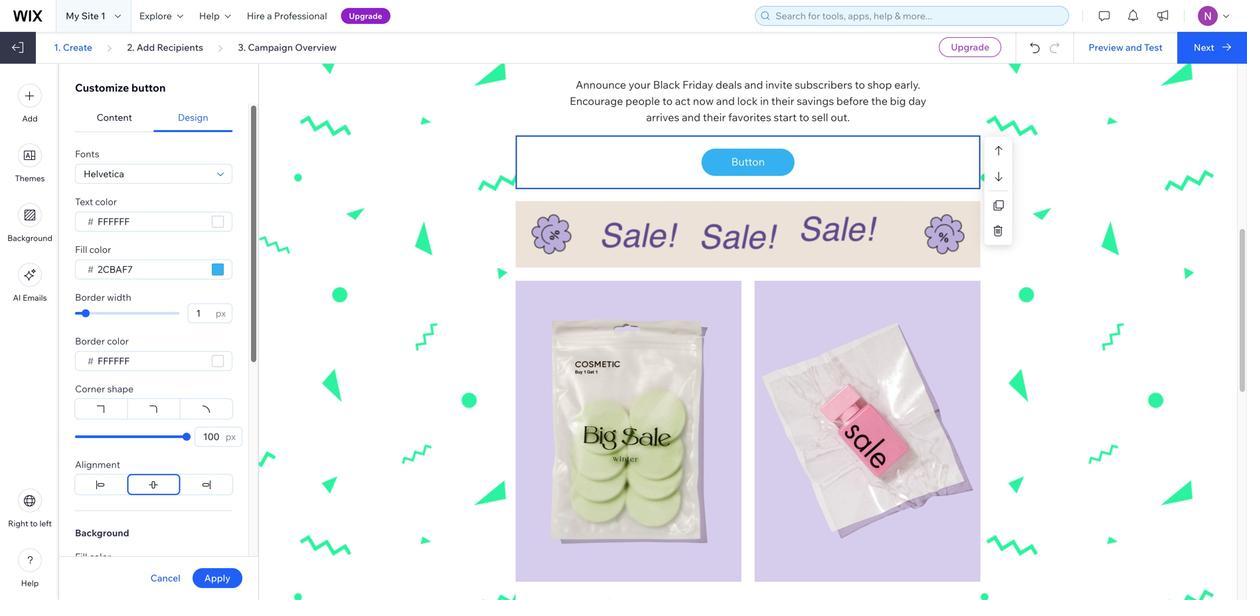 Task type: locate. For each thing, give the bounding box(es) containing it.
0 horizontal spatial upgrade
[[349, 11, 382, 21]]

upgrade button right "professional"
[[341, 8, 390, 24]]

1 vertical spatial fill
[[75, 551, 87, 563]]

no fill field for fill color
[[94, 260, 208, 279]]

help down right to left
[[21, 578, 39, 588]]

2 fill color from the top
[[75, 551, 111, 563]]

color
[[95, 196, 117, 208], [89, 244, 111, 255], [107, 335, 129, 347], [89, 551, 111, 563]]

their down now
[[703, 111, 726, 124]]

1 vertical spatial help
[[21, 578, 39, 588]]

cancel button
[[151, 572, 180, 584]]

border
[[75, 292, 105, 303], [75, 335, 105, 347]]

border for border color
[[75, 335, 105, 347]]

shape
[[107, 383, 134, 395]]

1 fill from the top
[[75, 244, 87, 255]]

2 border from the top
[[75, 335, 105, 347]]

# down text color
[[88, 216, 94, 227]]

recipients
[[157, 42, 203, 53]]

1 # from the top
[[88, 216, 94, 227]]

preview and test
[[1089, 42, 1163, 53]]

No fill field
[[94, 213, 208, 231], [94, 260, 208, 279], [94, 352, 208, 371]]

and left "test"
[[1126, 42, 1142, 53]]

tab list
[[75, 104, 232, 132]]

background right left
[[75, 527, 129, 539]]

content button
[[75, 104, 154, 132]]

1 vertical spatial no fill field
[[94, 260, 208, 279]]

lock
[[737, 94, 758, 108]]

1 horizontal spatial upgrade button
[[939, 37, 1002, 57]]

add inside button
[[22, 114, 38, 124]]

2 vertical spatial no fill field
[[94, 352, 208, 371]]

border down the border width
[[75, 335, 105, 347]]

your
[[629, 78, 651, 91]]

0 vertical spatial fill
[[75, 244, 87, 255]]

to up before
[[855, 78, 865, 91]]

upgrade button
[[341, 8, 390, 24], [939, 37, 1002, 57]]

# up the border width
[[88, 264, 94, 275]]

0 vertical spatial upgrade
[[349, 11, 382, 21]]

2 fill from the top
[[75, 551, 87, 563]]

1 horizontal spatial background
[[75, 527, 129, 539]]

1
[[101, 10, 106, 22]]

help
[[199, 10, 220, 22], [21, 578, 39, 588]]

0 vertical spatial help
[[199, 10, 220, 22]]

3 no fill field from the top
[[94, 352, 208, 371]]

add up 'themes' button
[[22, 114, 38, 124]]

0 vertical spatial fill color
[[75, 244, 111, 255]]

background
[[7, 233, 52, 243], [75, 527, 129, 539]]

1 vertical spatial upgrade
[[951, 41, 990, 53]]

#
[[88, 216, 94, 227], [88, 264, 94, 275], [88, 355, 94, 367]]

1 horizontal spatial upgrade
[[951, 41, 990, 53]]

shop
[[868, 78, 892, 91]]

1.
[[54, 42, 61, 53]]

and down act
[[682, 111, 701, 124]]

add
[[137, 42, 155, 53], [22, 114, 38, 124]]

3. campaign overview link
[[238, 42, 337, 53]]

their up start
[[771, 94, 794, 108]]

2 # from the top
[[88, 264, 94, 275]]

1 vertical spatial upgrade button
[[939, 37, 1002, 57]]

and up lock
[[744, 78, 763, 91]]

0 vertical spatial upgrade button
[[341, 8, 390, 24]]

1 vertical spatial border
[[75, 335, 105, 347]]

fill color
[[75, 244, 111, 255], [75, 551, 111, 563]]

upgrade
[[349, 11, 382, 21], [951, 41, 990, 53]]

help button down right to left
[[18, 549, 42, 588]]

px
[[216, 307, 226, 319], [226, 431, 236, 443]]

3 # from the top
[[88, 355, 94, 367]]

act
[[675, 94, 691, 108]]

1 fill color from the top
[[75, 244, 111, 255]]

1 horizontal spatial add
[[137, 42, 155, 53]]

2 vertical spatial #
[[88, 355, 94, 367]]

0 horizontal spatial upgrade button
[[341, 8, 390, 24]]

3.
[[238, 42, 246, 53]]

0 horizontal spatial help button
[[18, 549, 42, 588]]

0 vertical spatial #
[[88, 216, 94, 227]]

background up ai emails button at the left of the page
[[7, 233, 52, 243]]

upgrade button down search for tools, apps, help & more... field
[[939, 37, 1002, 57]]

announce
[[576, 78, 626, 91]]

arrives
[[646, 111, 679, 124]]

campaign
[[248, 42, 293, 53]]

apply button
[[192, 568, 242, 588]]

# down border color
[[88, 355, 94, 367]]

border color
[[75, 335, 129, 347]]

border left width in the left of the page
[[75, 292, 105, 303]]

no fill field for border color
[[94, 352, 208, 371]]

the
[[871, 94, 888, 108]]

0 horizontal spatial background
[[7, 233, 52, 243]]

help up 'recipients'
[[199, 10, 220, 22]]

0 vertical spatial no fill field
[[94, 213, 208, 231]]

1 vertical spatial their
[[703, 111, 726, 124]]

customize button
[[75, 81, 166, 94]]

ai emails button
[[13, 263, 47, 303]]

1 vertical spatial background
[[75, 527, 129, 539]]

0 horizontal spatial add
[[22, 114, 38, 124]]

customize
[[75, 81, 129, 94]]

None text field
[[192, 304, 212, 323]]

their
[[771, 94, 794, 108], [703, 111, 726, 124]]

1 no fill field from the top
[[94, 213, 208, 231]]

corner
[[75, 383, 105, 395]]

apply
[[204, 572, 230, 584]]

help button left "hire"
[[191, 0, 239, 32]]

upgrade for "upgrade" 'button' to the bottom
[[951, 41, 990, 53]]

hire a professional link
[[239, 0, 335, 32]]

and
[[1126, 42, 1142, 53], [744, 78, 763, 91], [716, 94, 735, 108], [682, 111, 701, 124]]

0 horizontal spatial help
[[21, 578, 39, 588]]

to left act
[[663, 94, 673, 108]]

# for fill
[[88, 264, 94, 275]]

to
[[855, 78, 865, 91], [663, 94, 673, 108], [799, 111, 809, 124], [30, 519, 38, 529]]

no fill field up shape
[[94, 352, 208, 371]]

no fill field up width in the left of the page
[[94, 260, 208, 279]]

before
[[836, 94, 869, 108]]

1 vertical spatial fill color
[[75, 551, 111, 563]]

0 vertical spatial border
[[75, 292, 105, 303]]

upgrade right "professional"
[[349, 11, 382, 21]]

cancel
[[151, 572, 180, 584]]

friday
[[683, 78, 713, 91]]

1 border from the top
[[75, 292, 105, 303]]

# for border
[[88, 355, 94, 367]]

1 vertical spatial add
[[22, 114, 38, 124]]

to left left
[[30, 519, 38, 529]]

# for text
[[88, 216, 94, 227]]

None field
[[80, 165, 213, 183]]

1 horizontal spatial help
[[199, 10, 220, 22]]

fill
[[75, 244, 87, 255], [75, 551, 87, 563]]

0 horizontal spatial their
[[703, 111, 726, 124]]

content
[[97, 112, 132, 123]]

add right '2.'
[[137, 42, 155, 53]]

upgrade down search for tools, apps, help & more... field
[[951, 41, 990, 53]]

no fill field for text color
[[94, 213, 208, 231]]

0 vertical spatial add
[[137, 42, 155, 53]]

1 horizontal spatial their
[[771, 94, 794, 108]]

2 no fill field from the top
[[94, 260, 208, 279]]

None text field
[[199, 428, 222, 446]]

my
[[66, 10, 79, 22]]

no fill field down text color
[[94, 213, 208, 231]]

help button
[[191, 0, 239, 32], [18, 549, 42, 588]]

1 horizontal spatial help button
[[191, 0, 239, 32]]

design
[[178, 112, 208, 123]]

favorites
[[728, 111, 771, 124]]

right
[[8, 519, 28, 529]]

early.
[[894, 78, 920, 91]]

right to left button
[[8, 489, 52, 529]]

1 vertical spatial #
[[88, 264, 94, 275]]

next
[[1194, 42, 1215, 53]]

in
[[760, 94, 769, 108]]

my site 1
[[66, 10, 106, 22]]



Task type: describe. For each thing, give the bounding box(es) containing it.
ai
[[13, 293, 21, 303]]

corner shape
[[75, 383, 134, 395]]

tab list containing content
[[75, 104, 232, 132]]

0 vertical spatial px
[[216, 307, 226, 319]]

start
[[774, 111, 797, 124]]

savings
[[797, 94, 834, 108]]

to left sell
[[799, 111, 809, 124]]

themes
[[15, 173, 45, 183]]

hire
[[247, 10, 265, 22]]

0 vertical spatial their
[[771, 94, 794, 108]]

and down deals
[[716, 94, 735, 108]]

0 vertical spatial help button
[[191, 0, 239, 32]]

2. add recipients
[[127, 42, 203, 53]]

3. campaign overview
[[238, 42, 337, 53]]

1 vertical spatial px
[[226, 431, 236, 443]]

0 vertical spatial background
[[7, 233, 52, 243]]

professional
[[274, 10, 327, 22]]

people
[[626, 94, 660, 108]]

right to left
[[8, 519, 52, 529]]

test
[[1144, 42, 1163, 53]]

ai emails
[[13, 293, 47, 303]]

create
[[63, 42, 92, 53]]

a
[[267, 10, 272, 22]]

text color
[[75, 196, 117, 208]]

design button
[[154, 104, 232, 132]]

fonts
[[75, 148, 99, 160]]

1. create link
[[54, 42, 92, 53]]

border width
[[75, 292, 131, 303]]

1 vertical spatial help button
[[18, 549, 42, 588]]

button
[[731, 155, 765, 168]]

2.
[[127, 42, 135, 53]]

background button
[[7, 203, 52, 243]]

now
[[693, 94, 714, 108]]

preview
[[1089, 42, 1124, 53]]

Search for tools, apps, help & more... field
[[772, 7, 1065, 25]]

to inside button
[[30, 519, 38, 529]]

explore
[[139, 10, 172, 22]]

day
[[908, 94, 926, 108]]

border for border width
[[75, 292, 105, 303]]

left
[[39, 519, 52, 529]]

2. add recipients link
[[127, 42, 203, 53]]

button
[[131, 81, 166, 94]]

add button
[[18, 84, 42, 124]]

1. create
[[54, 42, 92, 53]]

subscribers
[[795, 78, 853, 91]]

button link
[[711, 149, 785, 175]]

emails
[[23, 293, 47, 303]]

site
[[81, 10, 99, 22]]

deals
[[716, 78, 742, 91]]

upgrade for the left "upgrade" 'button'
[[349, 11, 382, 21]]

announce your black friday deals and invite subscribers to shop early. encourage people to act now and lock in their savings before the big day arrives and their favorites start to sell out.
[[570, 78, 929, 124]]

text
[[75, 196, 93, 208]]

encourage
[[570, 94, 623, 108]]

invite
[[766, 78, 792, 91]]

black
[[653, 78, 680, 91]]

hire a professional
[[247, 10, 327, 22]]

out.
[[831, 111, 850, 124]]

alignment
[[75, 459, 120, 471]]

big
[[890, 94, 906, 108]]

width
[[107, 292, 131, 303]]

overview
[[295, 42, 337, 53]]

themes button
[[15, 143, 45, 183]]

next button
[[1177, 32, 1247, 64]]

sell
[[812, 111, 828, 124]]



Task type: vqa. For each thing, say whether or not it's contained in the screenshot.
the bottommost #
yes



